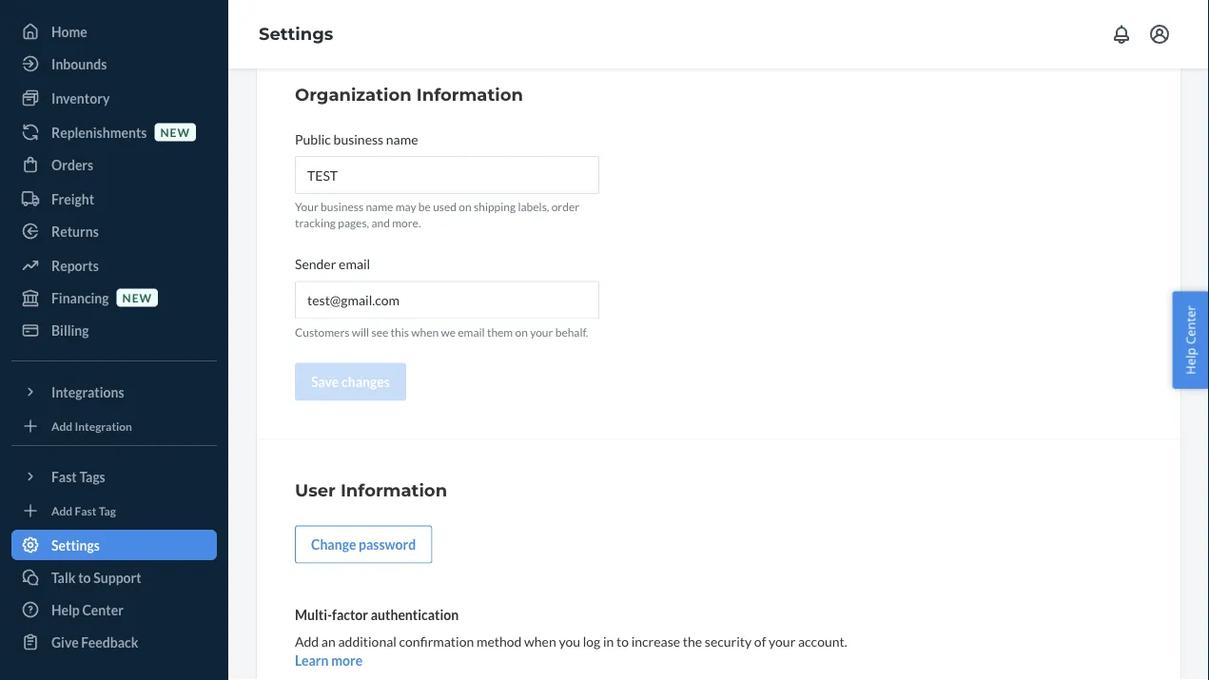 Task type: describe. For each thing, give the bounding box(es) containing it.
pages,
[[338, 216, 369, 230]]

tag
[[99, 504, 116, 518]]

0 horizontal spatial your
[[530, 325, 553, 339]]

reports
[[51, 258, 99, 274]]

be
[[419, 200, 431, 214]]

the
[[683, 634, 703, 650]]

change password
[[311, 537, 416, 553]]

change password button
[[295, 526, 432, 564]]

we
[[441, 325, 456, 339]]

method
[[477, 634, 522, 650]]

inbounds link
[[11, 49, 217, 79]]

and
[[372, 216, 390, 230]]

save changes
[[311, 374, 390, 390]]

feedback
[[81, 634, 138, 651]]

additional
[[338, 634, 397, 650]]

public
[[295, 131, 331, 147]]

financing
[[51, 290, 109, 306]]

your
[[295, 200, 319, 214]]

orders link
[[11, 149, 217, 180]]

security
[[705, 634, 752, 650]]

help center inside button
[[1183, 306, 1200, 375]]

sender
[[295, 256, 336, 272]]

to inside add an additional confirmation method when you log in to increase the security of your account. learn more
[[617, 634, 629, 650]]

learn more button
[[295, 652, 363, 671]]

shipping
[[474, 200, 516, 214]]

1 horizontal spatial settings link
[[259, 23, 334, 44]]

customers will see this when we email them on your behalf.
[[295, 325, 589, 339]]

returns
[[51, 223, 99, 239]]

customers
[[295, 325, 350, 339]]

changes
[[342, 374, 390, 390]]

factor
[[332, 607, 368, 623]]

billing link
[[11, 315, 217, 346]]

talk to support button
[[11, 563, 217, 593]]

name for your business name may be used on shipping labels, order tracking pages, and more.
[[366, 200, 393, 214]]

name for public business name
[[386, 131, 418, 147]]

to inside button
[[78, 570, 91, 586]]

give
[[51, 634, 79, 651]]

home link
[[11, 16, 217, 47]]

confirmation
[[399, 634, 474, 650]]

integration
[[75, 419, 132, 433]]

user information
[[295, 480, 448, 501]]

home
[[51, 23, 87, 40]]

them
[[487, 325, 513, 339]]

inbounds
[[51, 56, 107, 72]]

your inside add an additional confirmation method when you log in to increase the security of your account. learn more
[[769, 634, 796, 650]]

center inside help center link
[[82, 602, 124, 618]]

organization information
[[295, 84, 524, 105]]

returns link
[[11, 216, 217, 247]]

will
[[352, 325, 370, 339]]

add integration link
[[11, 415, 217, 438]]

center inside help center button
[[1183, 306, 1200, 345]]

1 horizontal spatial settings
[[259, 23, 334, 44]]

add fast tag link
[[11, 500, 217, 523]]

change
[[311, 537, 356, 553]]

add an additional confirmation method when you log in to increase the security of your account. learn more
[[295, 634, 848, 669]]

0 vertical spatial email
[[339, 256, 370, 272]]

1 vertical spatial settings
[[51, 537, 100, 554]]

behalf.
[[556, 325, 589, 339]]

authentication
[[371, 607, 459, 623]]

talk to support
[[51, 570, 142, 586]]

give feedback
[[51, 634, 138, 651]]

multi-
[[295, 607, 332, 623]]

more.
[[392, 216, 421, 230]]

business for public
[[334, 131, 384, 147]]

sender email
[[295, 256, 370, 272]]

tracking
[[295, 216, 336, 230]]

inventory link
[[11, 83, 217, 113]]

tags
[[79, 469, 105, 485]]

used
[[433, 200, 457, 214]]

give feedback button
[[11, 627, 217, 658]]

billing
[[51, 322, 89, 338]]

orders
[[51, 157, 94, 173]]

save
[[311, 374, 339, 390]]



Task type: locate. For each thing, give the bounding box(es) containing it.
multi-factor authentication
[[295, 607, 459, 623]]

your right of
[[769, 634, 796, 650]]

freight
[[51, 191, 94, 207]]

1 vertical spatial name
[[366, 200, 393, 214]]

add for add an additional confirmation method when you log in to increase the security of your account. learn more
[[295, 634, 319, 650]]

0 vertical spatial fast
[[51, 469, 77, 485]]

0 horizontal spatial new
[[122, 291, 152, 305]]

save changes button
[[295, 363, 406, 401]]

0 vertical spatial when
[[412, 325, 439, 339]]

new for financing
[[122, 291, 152, 305]]

fast
[[51, 469, 77, 485], [75, 504, 97, 518]]

integrations button
[[11, 377, 217, 407]]

business for your
[[321, 200, 364, 214]]

0 vertical spatial help
[[1183, 348, 1200, 375]]

1 vertical spatial fast
[[75, 504, 97, 518]]

information up password
[[341, 480, 448, 501]]

0 vertical spatial your
[[530, 325, 553, 339]]

0 horizontal spatial to
[[78, 570, 91, 586]]

add down fast tags
[[51, 504, 73, 518]]

this
[[391, 325, 409, 339]]

fast left tag
[[75, 504, 97, 518]]

0 horizontal spatial settings link
[[11, 530, 217, 561]]

your business name may be used on shipping labels, order tracking pages, and more.
[[295, 200, 580, 230]]

business down 'organization'
[[334, 131, 384, 147]]

Business name text field
[[295, 156, 600, 194]]

inventory
[[51, 90, 110, 106]]

add fast tag
[[51, 504, 116, 518]]

1 vertical spatial center
[[82, 602, 124, 618]]

business
[[334, 131, 384, 147], [321, 200, 364, 214]]

center
[[1183, 306, 1200, 345], [82, 602, 124, 618]]

talk
[[51, 570, 76, 586]]

0 horizontal spatial help center
[[51, 602, 124, 618]]

settings
[[259, 23, 334, 44], [51, 537, 100, 554]]

an
[[322, 634, 336, 650]]

1 horizontal spatial on
[[516, 325, 528, 339]]

1 vertical spatial help
[[51, 602, 80, 618]]

order
[[552, 200, 580, 214]]

0 horizontal spatial on
[[459, 200, 472, 214]]

open account menu image
[[1149, 23, 1172, 46]]

settings link up talk to support button
[[11, 530, 217, 561]]

1 horizontal spatial help center
[[1183, 306, 1200, 375]]

when
[[412, 325, 439, 339], [525, 634, 557, 650]]

1 horizontal spatial your
[[769, 634, 796, 650]]

on
[[459, 200, 472, 214], [516, 325, 528, 339]]

new down reports link
[[122, 291, 152, 305]]

help
[[1183, 348, 1200, 375], [51, 602, 80, 618]]

to right talk
[[78, 570, 91, 586]]

integrations
[[51, 384, 124, 400]]

open notifications image
[[1111, 23, 1134, 46]]

1 vertical spatial to
[[617, 634, 629, 650]]

information for user information
[[341, 480, 448, 501]]

your left behalf.
[[530, 325, 553, 339]]

new for replenishments
[[160, 125, 190, 139]]

on right used
[[459, 200, 472, 214]]

0 vertical spatial business
[[334, 131, 384, 147]]

settings link up 'organization'
[[259, 23, 334, 44]]

1 horizontal spatial email
[[458, 325, 485, 339]]

0 vertical spatial new
[[160, 125, 190, 139]]

name up the and
[[366, 200, 393, 214]]

may
[[396, 200, 417, 214]]

0 horizontal spatial help
[[51, 602, 80, 618]]

1 horizontal spatial center
[[1183, 306, 1200, 345]]

1 horizontal spatial help
[[1183, 348, 1200, 375]]

of
[[755, 634, 767, 650]]

0 vertical spatial settings
[[259, 23, 334, 44]]

0 vertical spatial to
[[78, 570, 91, 586]]

1 horizontal spatial to
[[617, 634, 629, 650]]

1 vertical spatial help center
[[51, 602, 124, 618]]

on inside your business name may be used on shipping labels, order tracking pages, and more.
[[459, 200, 472, 214]]

settings up 'organization'
[[259, 23, 334, 44]]

1 vertical spatial when
[[525, 634, 557, 650]]

information up the business name text field at top left
[[417, 84, 524, 105]]

1 vertical spatial your
[[769, 634, 796, 650]]

increase
[[632, 634, 681, 650]]

fast left tags
[[51, 469, 77, 485]]

information
[[417, 84, 524, 105], [341, 480, 448, 501]]

name
[[386, 131, 418, 147], [366, 200, 393, 214]]

add
[[51, 419, 73, 433], [51, 504, 73, 518], [295, 634, 319, 650]]

information for organization information
[[417, 84, 524, 105]]

add for add fast tag
[[51, 504, 73, 518]]

when left you
[[525, 634, 557, 650]]

in
[[603, 634, 614, 650]]

add integration
[[51, 419, 132, 433]]

learn
[[295, 653, 329, 669]]

new
[[160, 125, 190, 139], [122, 291, 152, 305]]

email right we in the left top of the page
[[458, 325, 485, 339]]

labels,
[[518, 200, 550, 214]]

reports link
[[11, 250, 217, 281]]

when inside add an additional confirmation method when you log in to increase the security of your account. learn more
[[525, 634, 557, 650]]

help inside button
[[1183, 348, 1200, 375]]

fast inside dropdown button
[[51, 469, 77, 485]]

1 horizontal spatial new
[[160, 125, 190, 139]]

when left we in the left top of the page
[[412, 325, 439, 339]]

help center button
[[1173, 291, 1210, 389]]

email right sender at the top of page
[[339, 256, 370, 272]]

add left integration
[[51, 419, 73, 433]]

add up learn
[[295, 634, 319, 650]]

0 vertical spatial settings link
[[259, 23, 334, 44]]

help center link
[[11, 595, 217, 625]]

0 vertical spatial information
[[417, 84, 524, 105]]

user
[[295, 480, 336, 501]]

1 vertical spatial information
[[341, 480, 448, 501]]

account.
[[799, 634, 848, 650]]

add for add integration
[[51, 419, 73, 433]]

0 horizontal spatial when
[[412, 325, 439, 339]]

fast tags button
[[11, 462, 217, 492]]

Email address text field
[[295, 281, 600, 319]]

name down organization information
[[386, 131, 418, 147]]

0 vertical spatial add
[[51, 419, 73, 433]]

password
[[359, 537, 416, 553]]

on right them
[[516, 325, 528, 339]]

name inside your business name may be used on shipping labels, order tracking pages, and more.
[[366, 200, 393, 214]]

1 vertical spatial on
[[516, 325, 528, 339]]

support
[[94, 570, 142, 586]]

see
[[372, 325, 389, 339]]

1 vertical spatial business
[[321, 200, 364, 214]]

0 vertical spatial on
[[459, 200, 472, 214]]

to right in
[[617, 634, 629, 650]]

business up pages,
[[321, 200, 364, 214]]

1 vertical spatial email
[[458, 325, 485, 339]]

settings up talk
[[51, 537, 100, 554]]

0 vertical spatial help center
[[1183, 306, 1200, 375]]

business inside your business name may be used on shipping labels, order tracking pages, and more.
[[321, 200, 364, 214]]

1 horizontal spatial when
[[525, 634, 557, 650]]

more
[[331, 653, 363, 669]]

settings link
[[259, 23, 334, 44], [11, 530, 217, 561]]

1 vertical spatial add
[[51, 504, 73, 518]]

0 horizontal spatial center
[[82, 602, 124, 618]]

organization
[[295, 84, 412, 105]]

email
[[339, 256, 370, 272], [458, 325, 485, 339]]

1 vertical spatial settings link
[[11, 530, 217, 561]]

new up the orders link
[[160, 125, 190, 139]]

0 horizontal spatial email
[[339, 256, 370, 272]]

2 vertical spatial add
[[295, 634, 319, 650]]

1 vertical spatial new
[[122, 291, 152, 305]]

add inside add an additional confirmation method when you log in to increase the security of your account. learn more
[[295, 634, 319, 650]]

0 vertical spatial center
[[1183, 306, 1200, 345]]

freight link
[[11, 184, 217, 214]]

to
[[78, 570, 91, 586], [617, 634, 629, 650]]

public business name
[[295, 131, 418, 147]]

fast tags
[[51, 469, 105, 485]]

log
[[583, 634, 601, 650]]

your
[[530, 325, 553, 339], [769, 634, 796, 650]]

0 horizontal spatial settings
[[51, 537, 100, 554]]

0 vertical spatial name
[[386, 131, 418, 147]]

replenishments
[[51, 124, 147, 140]]

you
[[559, 634, 581, 650]]



Task type: vqa. For each thing, say whether or not it's contained in the screenshot.
the leftmost 'Should'
no



